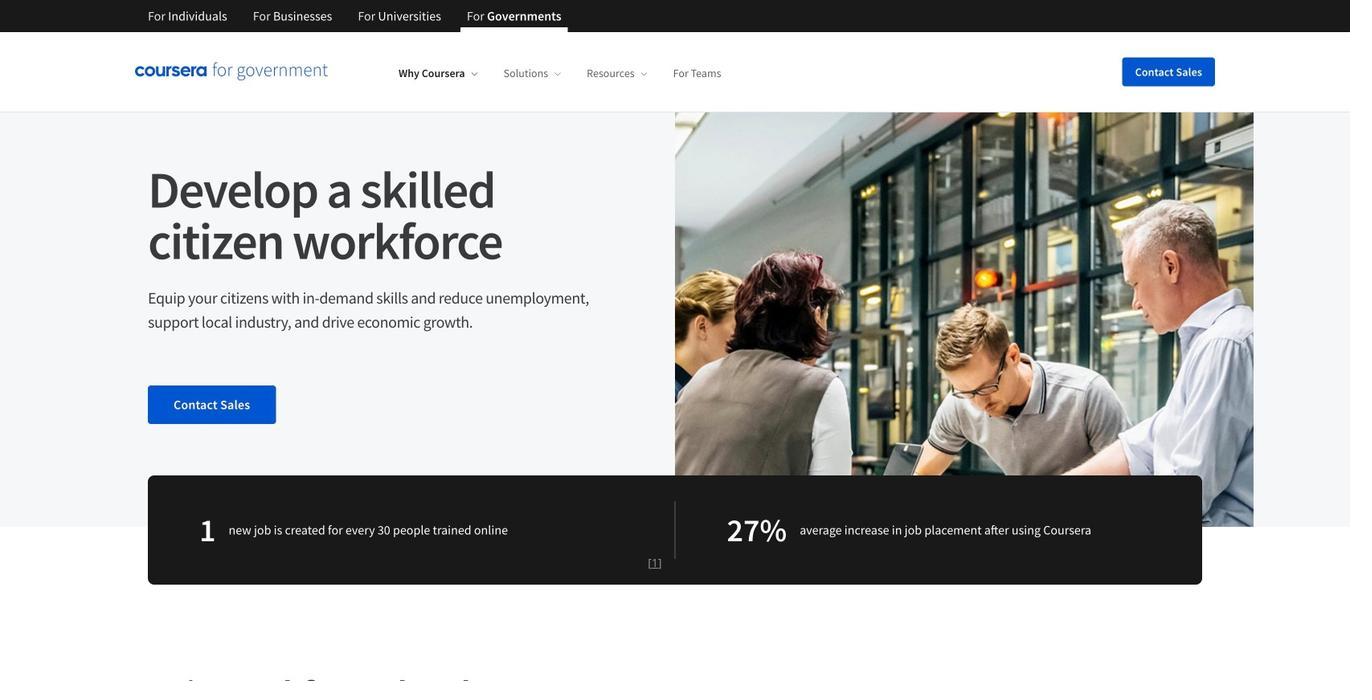 Task type: locate. For each thing, give the bounding box(es) containing it.
banner navigation
[[135, 0, 574, 32]]



Task type: vqa. For each thing, say whether or not it's contained in the screenshot.
We
no



Task type: describe. For each thing, give the bounding box(es) containing it.
coursera for government image
[[135, 62, 328, 81]]



